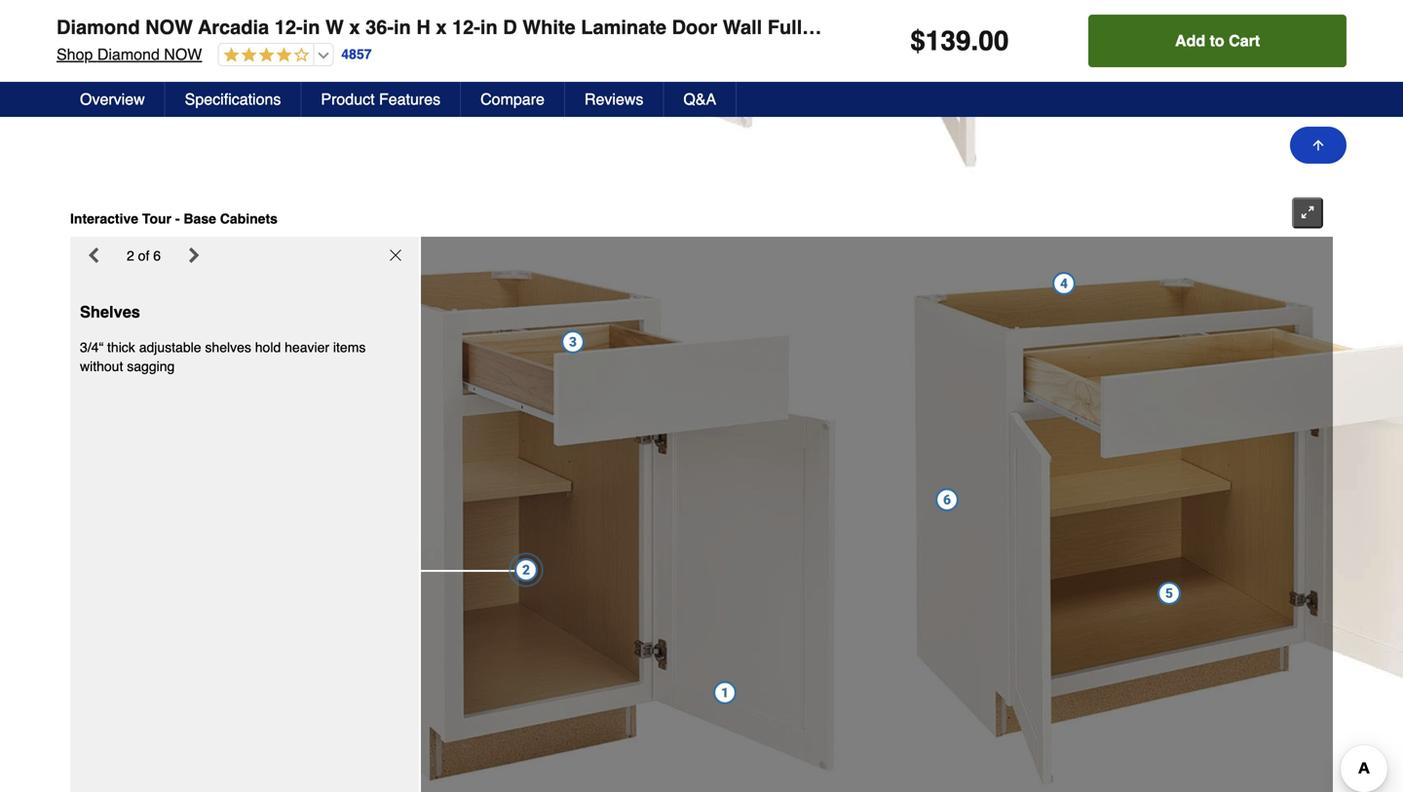Task type: locate. For each thing, give the bounding box(es) containing it.
style)
[[1286, 16, 1339, 38]]

items
[[333, 340, 366, 355]]

1 vertical spatial diamond
[[97, 45, 160, 63]]

in left d
[[480, 16, 498, 38]]

12- right h
[[452, 16, 480, 38]]

specifications
[[185, 90, 281, 108]]

door right to
[[1235, 16, 1280, 38]]

now
[[145, 16, 193, 38], [164, 45, 202, 63]]

door
[[672, 16, 717, 38], [1235, 16, 1280, 38]]

0 horizontal spatial x
[[349, 16, 360, 38]]

overview button
[[60, 82, 165, 117]]

0 horizontal spatial in
[[303, 16, 320, 38]]

x right "w"
[[349, 16, 360, 38]]

product features
[[321, 90, 441, 108]]

12- up the "4 stars" image
[[275, 16, 303, 38]]

in left h
[[394, 16, 411, 38]]

d
[[503, 16, 517, 38]]

door left wall
[[672, 16, 717, 38]]

1 x from the left
[[349, 16, 360, 38]]

now up shop diamond now
[[145, 16, 193, 38]]

without
[[80, 359, 123, 374]]

1 vertical spatial now
[[164, 45, 202, 63]]

heavier
[[285, 340, 329, 355]]

cabinet
[[927, 16, 999, 38]]

of
[[138, 248, 149, 264]]

0 vertical spatial diamond
[[57, 16, 140, 38]]

1 12- from the left
[[275, 16, 303, 38]]

3/4" thick adjustable shelves hold heavier items without sagging
[[80, 340, 366, 374]]

compare
[[480, 90, 545, 108]]

0 horizontal spatial door
[[672, 16, 717, 38]]

1 horizontal spatial 12-
[[452, 16, 480, 38]]

diamond up the shop
[[57, 16, 140, 38]]

add to cart button
[[1089, 15, 1347, 67]]

to
[[1210, 32, 1224, 50]]

product
[[321, 90, 375, 108]]

x right h
[[436, 16, 447, 38]]

4 stars image
[[219, 47, 309, 65]]

now down arcadia
[[164, 45, 202, 63]]

2 x from the left
[[436, 16, 447, 38]]

36-
[[365, 16, 394, 38]]

reviews button
[[565, 82, 664, 117]]

in
[[303, 16, 320, 38], [394, 16, 411, 38], [480, 16, 498, 38]]

specifications button
[[165, 82, 301, 117]]

diamond up the overview
[[97, 45, 160, 63]]

2
[[127, 248, 134, 264]]

0 vertical spatial now
[[145, 16, 193, 38]]

w
[[325, 16, 344, 38]]

shelves
[[80, 303, 140, 322]]

cabinets
[[220, 211, 278, 227]]

shelves
[[205, 340, 251, 355]]

0 horizontal spatial 12-
[[275, 16, 303, 38]]

interactive
[[70, 211, 138, 227]]

in left "w"
[[303, 16, 320, 38]]

2 horizontal spatial in
[[480, 16, 498, 38]]

1 horizontal spatial door
[[1235, 16, 1280, 38]]

12-
[[275, 16, 303, 38], [452, 16, 480, 38]]

diamond
[[57, 16, 140, 38], [97, 45, 160, 63]]

6
[[153, 248, 161, 264]]

1 horizontal spatial x
[[436, 16, 447, 38]]

1 horizontal spatial in
[[394, 16, 411, 38]]

arcadia
[[198, 16, 269, 38]]

x
[[349, 16, 360, 38], [436, 16, 447, 38]]

(recessed
[[1004, 16, 1101, 38]]

shop
[[57, 45, 93, 63]]



Task type: describe. For each thing, give the bounding box(es) containing it.
4857
[[341, 46, 372, 62]]

1 in from the left
[[303, 16, 320, 38]]

compare button
[[461, 82, 565, 117]]

interactive tour - base cabinets
[[70, 211, 278, 227]]

q&a button
[[664, 82, 737, 117]]

3/4"
[[80, 340, 103, 355]]

diamond now arcadia 12-in w x 36-in h x 12-in d white laminate door wall fully assembled cabinet (recessed panel shaker door style)
[[57, 16, 1339, 38]]

2 in from the left
[[394, 16, 411, 38]]

wall
[[723, 16, 762, 38]]

product features button
[[301, 82, 461, 117]]

features
[[379, 90, 441, 108]]

2 12- from the left
[[452, 16, 480, 38]]

shaker
[[1164, 16, 1229, 38]]

$
[[910, 25, 925, 57]]

laminate
[[581, 16, 667, 38]]

arrow up image
[[1311, 137, 1326, 153]]

overview
[[80, 90, 145, 108]]

tour
[[142, 211, 171, 227]]

h
[[416, 16, 430, 38]]

reviews
[[585, 90, 643, 108]]

$ 139 . 00
[[910, 25, 1009, 57]]

.
[[971, 25, 979, 57]]

1 door from the left
[[672, 16, 717, 38]]

cart
[[1229, 32, 1260, 50]]

thick
[[107, 340, 135, 355]]

panel
[[1107, 16, 1159, 38]]

assembled
[[818, 16, 922, 38]]

adjustable
[[139, 340, 201, 355]]

2 door from the left
[[1235, 16, 1280, 38]]

3 in from the left
[[480, 16, 498, 38]]

00
[[979, 25, 1009, 57]]

hold
[[255, 340, 281, 355]]

q&a
[[683, 90, 716, 108]]

2 of 6
[[127, 248, 161, 264]]

-
[[175, 211, 180, 227]]

base
[[184, 211, 216, 227]]

fully
[[768, 16, 813, 38]]

add to cart
[[1175, 32, 1260, 50]]

139
[[925, 25, 971, 57]]

add
[[1175, 32, 1205, 50]]

shop diamond now
[[57, 45, 202, 63]]

white
[[522, 16, 576, 38]]

sagging
[[127, 359, 175, 374]]



Task type: vqa. For each thing, say whether or not it's contained in the screenshot.
menu
no



